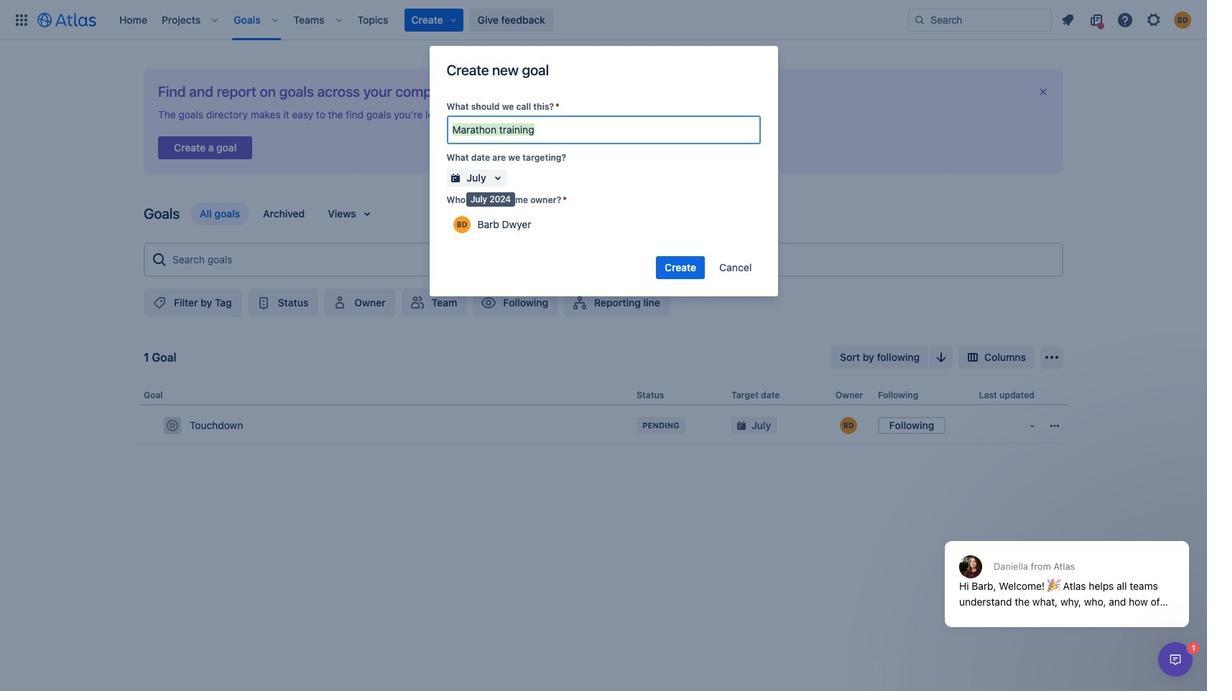 Task type: describe. For each thing, give the bounding box(es) containing it.
search goals image
[[151, 251, 168, 269]]

label image
[[151, 295, 168, 312]]

search image
[[914, 14, 925, 26]]

status image
[[255, 295, 272, 312]]

following image
[[480, 295, 497, 312]]

close banner image
[[1038, 86, 1049, 98]]

Search goals field
[[168, 247, 1056, 273]]

1 vertical spatial dialog
[[1158, 643, 1193, 678]]

Search field
[[908, 8, 1052, 31]]



Task type: locate. For each thing, give the bounding box(es) containing it.
reverse sort order image
[[933, 349, 950, 366]]

0 vertical spatial dialog
[[938, 507, 1196, 639]]

tooltip
[[466, 193, 515, 207]]

None search field
[[908, 8, 1052, 31]]

top element
[[9, 0, 908, 40]]

help image
[[1117, 11, 1134, 28]]

banner
[[0, 0, 1207, 40]]

None field
[[448, 117, 759, 143]]

dialog
[[938, 507, 1196, 639], [1158, 643, 1193, 678]]



Task type: vqa. For each thing, say whether or not it's contained in the screenshot.
Notifications icon
no



